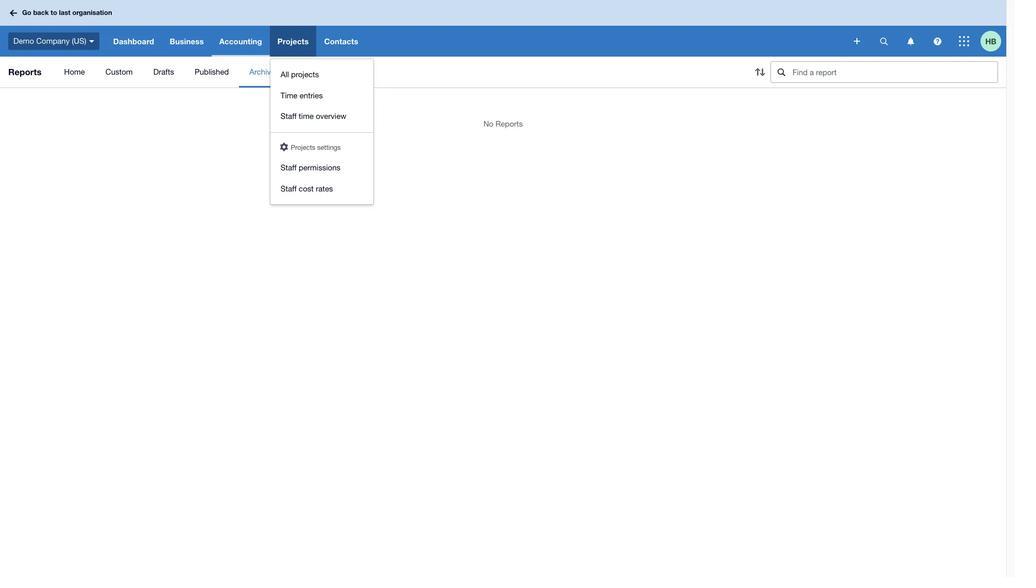 Task type: describe. For each thing, give the bounding box(es) containing it.
home
[[64, 68, 85, 76]]

business
[[170, 37, 204, 46]]

go
[[22, 8, 31, 17]]

hb button
[[981, 26, 1007, 57]]

contacts
[[324, 37, 359, 46]]

all projects
[[281, 70, 319, 79]]

business button
[[162, 26, 212, 57]]

menu containing home
[[54, 57, 742, 88]]

cost
[[299, 184, 314, 193]]

no
[[484, 120, 494, 128]]

projects button
[[270, 26, 317, 57]]

custom link
[[95, 57, 143, 88]]

staff permissions
[[281, 163, 341, 172]]

time entries
[[281, 91, 323, 100]]

projects
[[291, 70, 319, 79]]

archived link
[[239, 57, 290, 88]]

navigation containing dashboard
[[106, 26, 847, 205]]

sort reports image
[[750, 62, 771, 82]]

list box containing all projects
[[270, 59, 374, 205]]

svg image
[[881, 37, 888, 45]]

entries
[[300, 91, 323, 100]]

group inside "navigation"
[[270, 59, 374, 205]]

published link
[[184, 57, 239, 88]]

rates
[[316, 184, 333, 193]]

custom
[[106, 68, 133, 76]]

back
[[33, 8, 49, 17]]

go back to last organisation link
[[6, 4, 118, 22]]

last
[[59, 8, 71, 17]]

to
[[51, 8, 57, 17]]

svg image inside demo company (us) popup button
[[89, 40, 94, 43]]

drafts
[[153, 68, 174, 76]]

1 vertical spatial reports
[[496, 120, 523, 128]]

staff time overview
[[281, 112, 347, 121]]



Task type: locate. For each thing, give the bounding box(es) containing it.
organisation
[[72, 8, 112, 17]]

1 staff from the top
[[281, 112, 297, 121]]

Find a report text field
[[792, 62, 998, 82]]

projects up 'all projects'
[[278, 37, 309, 46]]

staff left cost
[[281, 184, 297, 193]]

banner containing hb
[[0, 0, 1007, 205]]

company
[[36, 36, 70, 45]]

group
[[270, 59, 374, 205]]

demo company (us)
[[13, 36, 86, 45]]

demo
[[13, 36, 34, 45]]

1 vertical spatial projects
[[291, 144, 316, 151]]

reports
[[8, 66, 42, 77], [496, 120, 523, 128]]

staff cost rates link
[[270, 179, 374, 199]]

reports down demo
[[8, 66, 42, 77]]

menu
[[54, 57, 742, 88]]

staff permissions link
[[270, 158, 374, 179]]

svg image
[[10, 10, 17, 16], [960, 36, 970, 46], [908, 37, 915, 45], [934, 37, 942, 45], [855, 38, 861, 44], [89, 40, 94, 43]]

drafts link
[[143, 57, 184, 88]]

archived
[[250, 68, 280, 76]]

banner
[[0, 0, 1007, 205]]

3 staff from the top
[[281, 184, 297, 193]]

list box
[[270, 59, 374, 205]]

projects inside popup button
[[278, 37, 309, 46]]

reports right no
[[496, 120, 523, 128]]

dashboard link
[[106, 26, 162, 57]]

no reports
[[484, 120, 523, 128]]

projects
[[278, 37, 309, 46], [291, 144, 316, 151]]

group containing all projects
[[270, 59, 374, 205]]

permissions
[[299, 163, 341, 172]]

2 vertical spatial staff
[[281, 184, 297, 193]]

go back to last organisation
[[22, 8, 112, 17]]

1 vertical spatial staff
[[281, 163, 297, 172]]

staff for staff cost rates
[[281, 184, 297, 193]]

0 vertical spatial reports
[[8, 66, 42, 77]]

time entries link
[[270, 85, 374, 106]]

projects for projects settings
[[291, 144, 316, 151]]

projects inside list box
[[291, 144, 316, 151]]

navigation
[[106, 26, 847, 205]]

published
[[195, 68, 229, 76]]

accounting button
[[212, 26, 270, 57]]

staff for staff time overview
[[281, 112, 297, 121]]

time
[[299, 112, 314, 121]]

svg image inside go back to last organisation link
[[10, 10, 17, 16]]

staff down header "image"
[[281, 163, 297, 172]]

hb
[[986, 36, 997, 46]]

settings
[[317, 144, 341, 151]]

dashboard
[[113, 37, 154, 46]]

None field
[[771, 61, 999, 83]]

all
[[281, 70, 289, 79]]

0 vertical spatial staff
[[281, 112, 297, 121]]

staff time overview link
[[270, 106, 374, 127]]

header image
[[280, 143, 288, 151]]

staff left time
[[281, 112, 297, 121]]

demo company (us) button
[[0, 26, 106, 57]]

time
[[281, 91, 298, 100]]

all projects link
[[270, 64, 374, 85]]

projects for projects
[[278, 37, 309, 46]]

staff for staff permissions
[[281, 163, 297, 172]]

staff
[[281, 112, 297, 121], [281, 163, 297, 172], [281, 184, 297, 193]]

projects right header "image"
[[291, 144, 316, 151]]

(us)
[[72, 36, 86, 45]]

home link
[[54, 57, 95, 88]]

1 horizontal spatial reports
[[496, 120, 523, 128]]

staff cost rates
[[281, 184, 333, 193]]

0 vertical spatial projects
[[278, 37, 309, 46]]

overview
[[316, 112, 347, 121]]

2 staff from the top
[[281, 163, 297, 172]]

accounting
[[219, 37, 262, 46]]

projects settings
[[291, 144, 341, 151]]

contacts button
[[317, 26, 366, 57]]

0 horizontal spatial reports
[[8, 66, 42, 77]]



Task type: vqa. For each thing, say whether or not it's contained in the screenshot.
demo company (us)
yes



